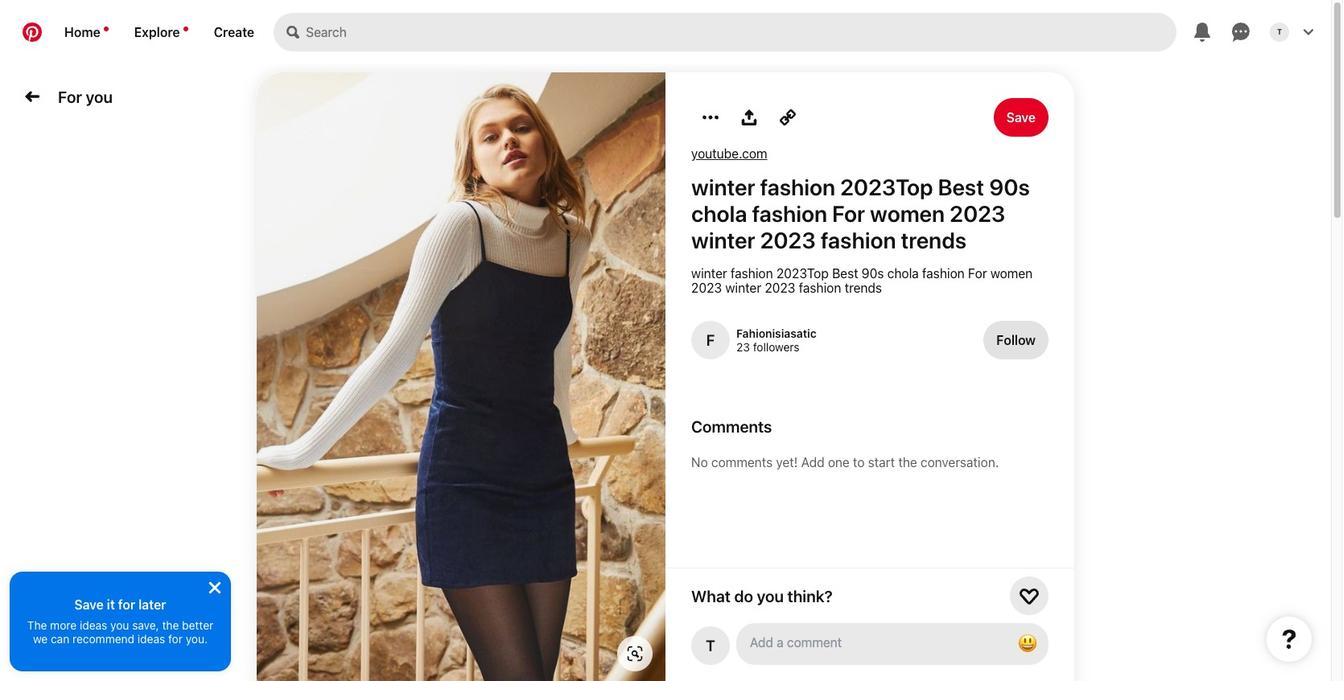 Task type: vqa. For each thing, say whether or not it's contained in the screenshot.
topmost the in
no



Task type: describe. For each thing, give the bounding box(es) containing it.
later
[[139, 598, 166, 612]]

click to shop image
[[627, 646, 643, 662]]

comments
[[691, 418, 772, 436]]

save for save
[[1006, 110, 1036, 125]]

more
[[50, 619, 77, 633]]

winter fashion 2023top best 90s chola fashion for women 2023 winter 2023 fashion trends link
[[691, 174, 1049, 254]]

Search text field
[[306, 13, 1177, 52]]

1 horizontal spatial women
[[991, 266, 1033, 281]]

0 horizontal spatial chola
[[691, 200, 747, 227]]

no
[[691, 456, 708, 470]]

0 horizontal spatial for
[[118, 598, 135, 612]]

youtube.com link
[[691, 146, 767, 161]]

2 winter fashion 2023top best 90s chola fashion for women 2023 winter 2023 fashion trends from the top
[[691, 266, 1033, 295]]

1 winter fashion 2023top best 90s chola fashion for women 2023 winter 2023 fashion trends from the top
[[691, 174, 1030, 254]]

for you button
[[52, 81, 119, 112]]

youtube.com
[[691, 146, 767, 161]]

it
[[107, 598, 115, 612]]

1 horizontal spatial 90s
[[989, 174, 1030, 200]]

notifications image
[[183, 27, 188, 31]]

reaction image
[[1020, 587, 1039, 606]]

create link
[[201, 13, 267, 52]]

fahionisiasatic link
[[736, 327, 817, 340]]

fahionisiasatic 23 followers
[[736, 327, 817, 354]]

fahionisiasatic
[[736, 327, 817, 340]]

search icon image
[[287, 26, 300, 39]]

start
[[868, 456, 895, 470]]

create
[[214, 25, 254, 39]]

1 horizontal spatial ideas
[[138, 633, 165, 646]]

follow
[[997, 333, 1036, 348]]

follow button
[[984, 321, 1049, 360]]

followers
[[753, 340, 800, 354]]

save,
[[132, 619, 159, 633]]

1 horizontal spatial trends
[[901, 227, 967, 254]]

0 horizontal spatial 90s
[[862, 266, 884, 281]]

explore link
[[121, 13, 201, 52]]

yet!
[[776, 456, 798, 470]]

0 horizontal spatial trends
[[845, 281, 882, 295]]

0 horizontal spatial women
[[870, 200, 945, 227]]

what do you think?
[[691, 587, 833, 606]]

no comments yet! add one to start the conversation.
[[691, 456, 999, 470]]



Task type: locate. For each thing, give the bounding box(es) containing it.
1 vertical spatial trends
[[845, 281, 882, 295]]

for
[[58, 87, 82, 106], [832, 200, 865, 227], [968, 266, 987, 281]]

comments
[[711, 456, 773, 470]]

chola down youtube.com
[[691, 200, 747, 227]]

1 vertical spatial for
[[832, 200, 865, 227]]

you inside button
[[86, 87, 113, 106]]

0 horizontal spatial best
[[832, 266, 858, 281]]

1 vertical spatial best
[[832, 266, 858, 281]]

tarashultz49 image
[[691, 627, 730, 666]]

0 horizontal spatial 2023top
[[776, 266, 829, 281]]

do
[[734, 587, 753, 606]]

save it for later the more ideas you save, the better we can recommend ideas for you.
[[27, 598, 213, 646]]

ideas down it
[[80, 619, 107, 633]]

1 vertical spatial winter fashion 2023top best 90s chola fashion for women 2023 winter 2023 fashion trends
[[691, 266, 1033, 295]]

best
[[938, 174, 984, 200], [832, 266, 858, 281]]

1 vertical spatial chola
[[887, 266, 919, 281]]

winter
[[691, 174, 755, 200], [691, 227, 755, 254], [691, 266, 727, 281], [725, 281, 761, 295]]

for right it
[[118, 598, 135, 612]]

😃 button
[[736, 624, 1049, 666], [1012, 629, 1044, 661]]

better
[[182, 619, 213, 633]]

1 horizontal spatial 2023top
[[840, 174, 933, 200]]

think?
[[788, 587, 833, 606]]

save
[[1006, 110, 1036, 125], [74, 598, 104, 612]]

comments button
[[691, 418, 1049, 436]]

you down home link
[[86, 87, 113, 106]]

one
[[828, 456, 850, 470]]

1 vertical spatial 90s
[[862, 266, 884, 281]]

1 vertical spatial for
[[168, 633, 183, 646]]

2 vertical spatial you
[[110, 619, 129, 633]]

for inside button
[[58, 87, 82, 106]]

add
[[801, 456, 825, 470]]

the right 'save,'
[[162, 619, 179, 633]]

1 vertical spatial women
[[991, 266, 1033, 281]]

2 horizontal spatial for
[[968, 266, 987, 281]]

0 horizontal spatial the
[[162, 619, 179, 633]]

the
[[898, 456, 917, 470], [162, 619, 179, 633]]

2023top
[[840, 174, 933, 200], [776, 266, 829, 281]]

2023
[[950, 200, 1006, 227], [760, 227, 816, 254], [691, 281, 722, 295], [765, 281, 796, 295]]

for left you.
[[168, 633, 183, 646]]

you right the do
[[757, 587, 784, 606]]

1 horizontal spatial save
[[1006, 110, 1036, 125]]

0 vertical spatial chola
[[691, 200, 747, 227]]

we
[[33, 633, 48, 646]]

ideas down later
[[138, 633, 165, 646]]

1 horizontal spatial for
[[832, 200, 865, 227]]

notifications image
[[104, 27, 108, 31]]

0 vertical spatial best
[[938, 174, 984, 200]]

save for save it for later the more ideas you save, the better we can recommend ideas for you.
[[74, 598, 104, 612]]

the right start
[[898, 456, 917, 470]]

0 horizontal spatial save
[[74, 598, 104, 612]]

0 vertical spatial women
[[870, 200, 945, 227]]

1 vertical spatial 2023top
[[776, 266, 829, 281]]

save inside save it for later the more ideas you save, the better we can recommend ideas for you.
[[74, 598, 104, 612]]

ideas
[[80, 619, 107, 633], [138, 633, 165, 646]]

90s
[[989, 174, 1030, 200], [862, 266, 884, 281]]

trends
[[901, 227, 967, 254], [845, 281, 882, 295]]

the
[[27, 619, 47, 633]]

1 vertical spatial save
[[74, 598, 104, 612]]

fahionisiasatic avatar link image
[[691, 321, 730, 360]]

chola
[[691, 200, 747, 227], [887, 266, 919, 281]]

😃
[[1018, 633, 1037, 655]]

recommend
[[72, 633, 134, 646]]

women
[[870, 200, 945, 227], [991, 266, 1033, 281]]

0 horizontal spatial ideas
[[80, 619, 107, 633]]

0 vertical spatial for
[[118, 598, 135, 612]]

best inside winter fashion 2023top best 90s chola fashion for women 2023 winter 2023 fashion trends link
[[938, 174, 984, 200]]

home link
[[52, 13, 121, 52]]

Add a comment field
[[751, 636, 999, 650]]

you.
[[186, 633, 208, 646]]

23
[[736, 340, 750, 354]]

you down it
[[110, 619, 129, 633]]

1 horizontal spatial chola
[[887, 266, 919, 281]]

1 horizontal spatial the
[[898, 456, 917, 470]]

0 vertical spatial the
[[898, 456, 917, 470]]

explore
[[134, 25, 180, 39]]

can
[[51, 633, 69, 646]]

1 horizontal spatial for
[[168, 633, 183, 646]]

for
[[118, 598, 135, 612], [168, 633, 183, 646]]

the inside save it for later the more ideas you save, the better we can recommend ideas for you.
[[162, 619, 179, 633]]

0 horizontal spatial for
[[58, 87, 82, 106]]

0 vertical spatial 90s
[[989, 174, 1030, 200]]

home
[[64, 25, 100, 39]]

0 vertical spatial for
[[58, 87, 82, 106]]

chola down winter fashion 2023top best 90s chola fashion for women 2023 winter 2023 fashion trends link
[[887, 266, 919, 281]]

to
[[853, 456, 865, 470]]

1 horizontal spatial best
[[938, 174, 984, 200]]

you inside save it for later the more ideas you save, the better we can recommend ideas for you.
[[110, 619, 129, 633]]

2 vertical spatial for
[[968, 266, 987, 281]]

what
[[691, 587, 731, 606]]

0 vertical spatial 2023top
[[840, 174, 933, 200]]

you
[[86, 87, 113, 106], [757, 587, 784, 606], [110, 619, 129, 633]]

1 vertical spatial you
[[757, 587, 784, 606]]

for you
[[58, 87, 113, 106]]

save button
[[994, 98, 1049, 137], [994, 98, 1049, 137]]

0 vertical spatial save
[[1006, 110, 1036, 125]]

tara schultz image
[[1270, 23, 1289, 42]]

0 vertical spatial winter fashion 2023top best 90s chola fashion for women 2023 winter 2023 fashion trends
[[691, 174, 1030, 254]]

1 vertical spatial the
[[162, 619, 179, 633]]

winter fashion 2023top best 90s chola fashion for women 2023 winter 2023 fashion trends
[[691, 174, 1030, 254], [691, 266, 1033, 295]]

conversation.
[[921, 456, 999, 470]]

0 vertical spatial trends
[[901, 227, 967, 254]]

fashion
[[760, 174, 835, 200], [752, 200, 827, 227], [821, 227, 896, 254], [731, 266, 773, 281], [922, 266, 965, 281], [799, 281, 841, 295]]

0 vertical spatial you
[[86, 87, 113, 106]]



